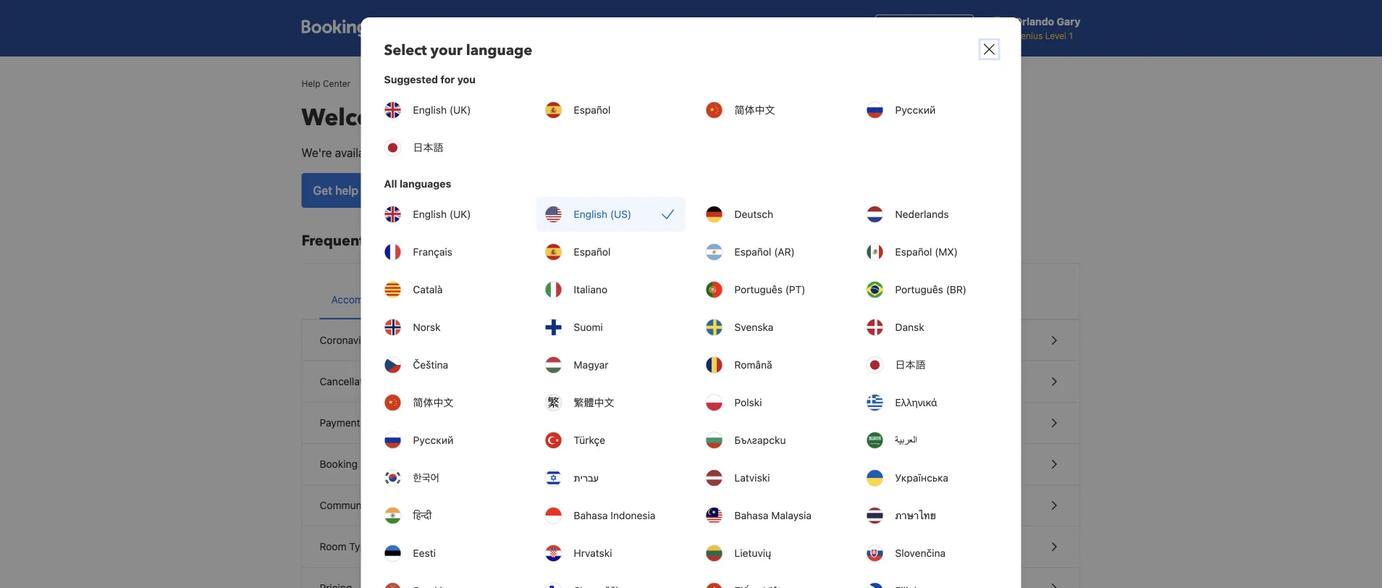 Task type: locate. For each thing, give the bounding box(es) containing it.
usd button
[[666, 11, 708, 46]]

0 horizontal spatial your
[[431, 41, 463, 60]]

english left (us)
[[574, 208, 608, 220]]

2 english (uk) from the top
[[413, 208, 471, 220]]

support
[[416, 334, 452, 346]]

airport taxis
[[564, 294, 621, 306]]

1 horizontal spatial русский link
[[858, 93, 1007, 127]]

your inside 'link'
[[902, 22, 924, 34]]

accommodations
[[331, 294, 413, 306]]

español link
[[536, 93, 686, 127], [536, 235, 686, 269]]

български
[[735, 434, 786, 446]]

日本語 down dansk
[[896, 359, 926, 371]]

suomi link
[[536, 310, 686, 345]]

your
[[902, 22, 924, 34], [431, 41, 463, 60]]

list your property link
[[876, 14, 974, 42]]

day
[[442, 146, 461, 160]]

help up 'welcome'
[[302, 78, 321, 88]]

welcome to the help center
[[302, 102, 619, 134]]

bahasa for bahasa malaysia
[[735, 510, 769, 522]]

0 vertical spatial 日本語 link
[[376, 130, 525, 165]]

繁體中文 link
[[536, 385, 686, 420]]

your for select
[[431, 41, 463, 60]]

tab list containing accommodations
[[302, 264, 1080, 320]]

0 vertical spatial english (uk) link
[[376, 93, 525, 127]]

a inside button
[[387, 184, 394, 197]]

1 vertical spatial 日本語
[[896, 359, 926, 371]]

0 vertical spatial (uk)
[[450, 104, 471, 116]]

0 vertical spatial 简体中文
[[735, 104, 775, 116]]

português (br) link
[[858, 272, 1007, 307]]

details
[[361, 458, 393, 470]]

español link for español (ar)
[[536, 235, 686, 269]]

1 vertical spatial center
[[544, 102, 619, 134]]

latviski link
[[697, 461, 846, 495]]

hrvatski
[[574, 547, 612, 559]]

room
[[320, 541, 347, 553]]

한국어 link
[[376, 461, 525, 495]]

magyar
[[574, 359, 609, 371]]

ελληνικά link
[[858, 385, 1007, 420]]

1 vertical spatial help
[[484, 102, 538, 134]]

list your property
[[882, 22, 968, 34]]

2 (uk) from the top
[[450, 208, 471, 220]]

0 vertical spatial your
[[902, 22, 924, 34]]

english (uk) link down for
[[376, 93, 525, 127]]

português left (pt)
[[735, 284, 783, 296]]

for
[[441, 74, 455, 85]]

1 horizontal spatial português
[[896, 284, 944, 296]]

frequently
[[302, 231, 377, 251]]

日本語 link
[[376, 130, 525, 165], [858, 348, 1007, 382]]

português
[[735, 284, 783, 296], [896, 284, 944, 296]]

booking
[[397, 184, 440, 197]]

frequently asked questions
[[302, 231, 495, 251]]

türkçe link
[[536, 423, 686, 458]]

bahasa down latviski
[[735, 510, 769, 522]]

українська
[[896, 472, 949, 484]]

we're available 24 hours a day
[[302, 146, 461, 160]]

1 vertical spatial your
[[431, 41, 463, 60]]

1 horizontal spatial 简体中文 link
[[697, 93, 846, 127]]

your up for
[[431, 41, 463, 60]]

nederlands link
[[858, 197, 1007, 232]]

1 vertical spatial 日本語 link
[[858, 348, 1007, 382]]

العربية link
[[858, 423, 1007, 458]]

1 english (uk) link from the top
[[376, 93, 525, 127]]

日本語
[[413, 142, 444, 154], [896, 359, 926, 371]]

1 (uk) from the top
[[450, 104, 471, 116]]

a left day
[[433, 146, 439, 160]]

payment
[[320, 417, 360, 429]]

0 horizontal spatial português
[[735, 284, 783, 296]]

types
[[349, 541, 377, 553]]

your inside dialog
[[431, 41, 463, 60]]

svenska link
[[697, 310, 846, 345]]

booking details button
[[302, 444, 1080, 485]]

türkçe
[[574, 434, 606, 446]]

car rentals
[[436, 294, 487, 306]]

0 vertical spatial русский
[[896, 104, 936, 116]]

you
[[458, 74, 476, 85]]

dansk link
[[858, 310, 1007, 345]]

0 vertical spatial 日本語
[[413, 142, 444, 154]]

your right list at right
[[902, 22, 924, 34]]

1 vertical spatial english (uk)
[[413, 208, 471, 220]]

hours
[[401, 146, 430, 160]]

cancellations button
[[302, 361, 1080, 403]]

2 english (uk) link from the top
[[376, 197, 525, 232]]

bahasa
[[574, 510, 608, 522], [735, 510, 769, 522]]

1 português from the left
[[735, 284, 783, 296]]

english (us) link
[[536, 197, 686, 232]]

english (uk) down for
[[413, 104, 471, 116]]

1 horizontal spatial a
[[433, 146, 439, 160]]

1 vertical spatial 简体中文 link
[[376, 385, 525, 420]]

english (uk) up the questions
[[413, 208, 471, 220]]

português inside "link"
[[735, 284, 783, 296]]

0 horizontal spatial bahasa
[[574, 510, 608, 522]]

0 vertical spatial english (uk)
[[413, 104, 471, 116]]

1 vertical spatial русский link
[[376, 423, 525, 458]]

bahasa malaysia
[[735, 510, 812, 522]]

português left (br) at right
[[896, 284, 944, 296]]

0 vertical spatial a
[[433, 146, 439, 160]]

0 horizontal spatial 简体中文 link
[[376, 385, 525, 420]]

booking details
[[320, 458, 393, 470]]

简体中文
[[735, 104, 775, 116], [413, 397, 454, 409]]

0 horizontal spatial center
[[323, 78, 351, 88]]

rentals
[[455, 294, 487, 306]]

1 vertical spatial русский
[[413, 434, 454, 446]]

português (pt) link
[[697, 272, 846, 307]]

العربية
[[896, 434, 918, 446]]

tab list
[[302, 264, 1080, 320]]

italiano link
[[536, 272, 686, 307]]

1 horizontal spatial русский
[[896, 104, 936, 116]]

get help with a booking
[[313, 184, 440, 197]]

日本語 down to
[[413, 142, 444, 154]]

한국어
[[413, 472, 440, 484]]

(uk) down you
[[450, 104, 471, 116]]

english down booking
[[413, 208, 447, 220]]

0 horizontal spatial русский
[[413, 434, 454, 446]]

1 horizontal spatial your
[[902, 22, 924, 34]]

0 vertical spatial русский link
[[858, 93, 1007, 127]]

gary
[[1057, 16, 1081, 28]]

questions
[[426, 231, 495, 251]]

español
[[574, 104, 611, 116], [574, 246, 611, 258], [735, 246, 772, 258], [896, 246, 932, 258]]

1 horizontal spatial 日本語 link
[[858, 348, 1007, 382]]

accommodations button
[[320, 264, 424, 319]]

0 horizontal spatial 日本語 link
[[376, 130, 525, 165]]

(mx)
[[935, 246, 958, 258]]

2 português from the left
[[896, 284, 944, 296]]

english (uk) link up français link
[[376, 197, 525, 232]]

español (mx) link
[[858, 235, 1007, 269]]

1 vertical spatial english (uk) link
[[376, 197, 525, 232]]

a
[[433, 146, 439, 160], [387, 184, 394, 197]]

1 horizontal spatial 日本語
[[896, 359, 926, 371]]

related
[[381, 334, 413, 346]]

all
[[384, 178, 397, 190]]

english down suggested for you
[[413, 104, 447, 116]]

0 horizontal spatial 日本語
[[413, 142, 444, 154]]

0 vertical spatial help
[[302, 78, 321, 88]]

1 english (uk) from the top
[[413, 104, 471, 116]]

2 español link from the top
[[536, 235, 686, 269]]

русский for the topmost русский link
[[896, 104, 936, 116]]

русский for the bottom русский link
[[413, 434, 454, 446]]

english for for
[[413, 104, 447, 116]]

português for português (br)
[[896, 284, 944, 296]]

ελληνικά
[[896, 397, 938, 409]]

a right with
[[387, 184, 394, 197]]

24
[[384, 146, 397, 160]]

select your language dialog
[[361, 17, 1022, 588]]

2 bahasa from the left
[[735, 510, 769, 522]]

booking
[[320, 458, 358, 470]]

1 horizontal spatial bahasa
[[735, 510, 769, 522]]

1 horizontal spatial 简体中文
[[735, 104, 775, 116]]

español (ar)
[[735, 246, 795, 258]]

0 vertical spatial español link
[[536, 93, 686, 127]]

0 horizontal spatial a
[[387, 184, 394, 197]]

(uk) for languages
[[450, 208, 471, 220]]

languages
[[400, 178, 451, 190]]

1 español link from the top
[[536, 93, 686, 127]]

english (us)
[[574, 208, 632, 220]]

1 vertical spatial 简体中文
[[413, 397, 454, 409]]

help right the at the left top
[[484, 102, 538, 134]]

简体中文 link
[[697, 93, 846, 127], [376, 385, 525, 420]]

english (uk)
[[413, 104, 471, 116], [413, 208, 471, 220]]

1 bahasa from the left
[[574, 510, 608, 522]]

english (uk) link
[[376, 93, 525, 127], [376, 197, 525, 232]]

suggested for you
[[384, 74, 476, 85]]

get help with a booking button
[[302, 173, 452, 208]]

bahasa up hrvatski
[[574, 510, 608, 522]]

1 vertical spatial a
[[387, 184, 394, 197]]

0 horizontal spatial русский link
[[376, 423, 525, 458]]

1 vertical spatial español link
[[536, 235, 686, 269]]

1 vertical spatial (uk)
[[450, 208, 471, 220]]

polski link
[[697, 385, 846, 420]]

(uk) up the questions
[[450, 208, 471, 220]]



Task type: vqa. For each thing, say whether or not it's contained in the screenshot.
renting
no



Task type: describe. For each thing, give the bounding box(es) containing it.
română link
[[697, 348, 846, 382]]

english (uk) for for
[[413, 104, 471, 116]]

with
[[362, 184, 384, 197]]

taxis
[[599, 294, 621, 306]]

deutsch link
[[697, 197, 846, 232]]

airport
[[564, 294, 597, 306]]

asked
[[381, 231, 423, 251]]

català link
[[376, 272, 525, 307]]

हिन्दी
[[413, 510, 432, 522]]

(br)
[[946, 284, 967, 296]]

your for list
[[902, 22, 924, 34]]

payment button
[[302, 403, 1080, 444]]

select
[[384, 41, 427, 60]]

ภาษาไทย link
[[858, 498, 1007, 533]]

available
[[335, 146, 381, 160]]

booking.com online hotel reservations image
[[302, 20, 406, 37]]

coronavirus-related support button
[[302, 320, 1080, 361]]

português (pt)
[[735, 284, 806, 296]]

room types
[[320, 541, 377, 553]]

the
[[442, 102, 478, 134]]

usd
[[675, 21, 699, 35]]

close the list of languages image
[[981, 41, 998, 58]]

english (uk) link for languages
[[376, 197, 525, 232]]

genius
[[1015, 30, 1043, 41]]

help
[[335, 184, 359, 197]]

eesti
[[413, 547, 436, 559]]

bahasa malaysia link
[[697, 498, 846, 533]]

slovenčina link
[[858, 536, 1007, 571]]

1
[[1069, 30, 1073, 41]]

português for português (pt)
[[735, 284, 783, 296]]

we're
[[302, 146, 332, 160]]

0 vertical spatial center
[[323, 78, 351, 88]]

0 horizontal spatial 简体中文
[[413, 397, 454, 409]]

english for languages
[[413, 208, 447, 220]]

svenska
[[735, 321, 774, 333]]

indonesia
[[611, 510, 656, 522]]

hrvatski link
[[536, 536, 686, 571]]

bahasa indonesia link
[[536, 498, 686, 533]]

english (uk) for languages
[[413, 208, 471, 220]]

1 horizontal spatial help
[[484, 102, 538, 134]]

coronavirus-
[[320, 334, 381, 346]]

select your language
[[384, 41, 533, 60]]

lietuvių link
[[697, 536, 846, 571]]

bahasa for bahasa indonesia
[[574, 510, 608, 522]]

हिन्दी link
[[376, 498, 525, 533]]

welcome
[[302, 102, 407, 134]]

català
[[413, 284, 443, 296]]

(ar)
[[774, 246, 795, 258]]

français
[[413, 246, 453, 258]]

(us)
[[610, 208, 632, 220]]

coronavirus-related support
[[320, 334, 452, 346]]

1 horizontal spatial center
[[544, 102, 619, 134]]

car rentals button
[[424, 264, 498, 319]]

eesti link
[[376, 536, 525, 571]]

communications button
[[302, 485, 1080, 527]]

suggested
[[384, 74, 438, 85]]

español (ar) link
[[697, 235, 846, 269]]

ภาษาไทย
[[896, 510, 937, 522]]

(uk) for for
[[450, 104, 471, 116]]

italiano
[[574, 284, 608, 296]]

0 horizontal spatial help
[[302, 78, 321, 88]]

property
[[926, 22, 968, 34]]

română
[[735, 359, 773, 371]]

to
[[413, 102, 436, 134]]

latviski
[[735, 472, 770, 484]]

orlando gary genius level 1
[[1015, 16, 1081, 41]]

english (uk) link for for
[[376, 93, 525, 127]]

norsk link
[[376, 310, 525, 345]]

português (br)
[[896, 284, 967, 296]]

communications
[[320, 499, 398, 511]]

français link
[[376, 235, 525, 269]]

malaysia
[[772, 510, 812, 522]]

bahasa indonesia
[[574, 510, 656, 522]]

magyar link
[[536, 348, 686, 382]]

language
[[466, 41, 533, 60]]

list
[[882, 22, 900, 34]]

help center
[[302, 78, 351, 88]]

0 vertical spatial 简体中文 link
[[697, 93, 846, 127]]

español inside "link"
[[735, 246, 772, 258]]

עברית
[[574, 472, 599, 484]]

level
[[1046, 30, 1067, 41]]

orlando
[[1015, 16, 1055, 28]]

українська link
[[858, 461, 1007, 495]]

nederlands
[[896, 208, 949, 220]]

español link for 简体中文
[[536, 93, 686, 127]]



